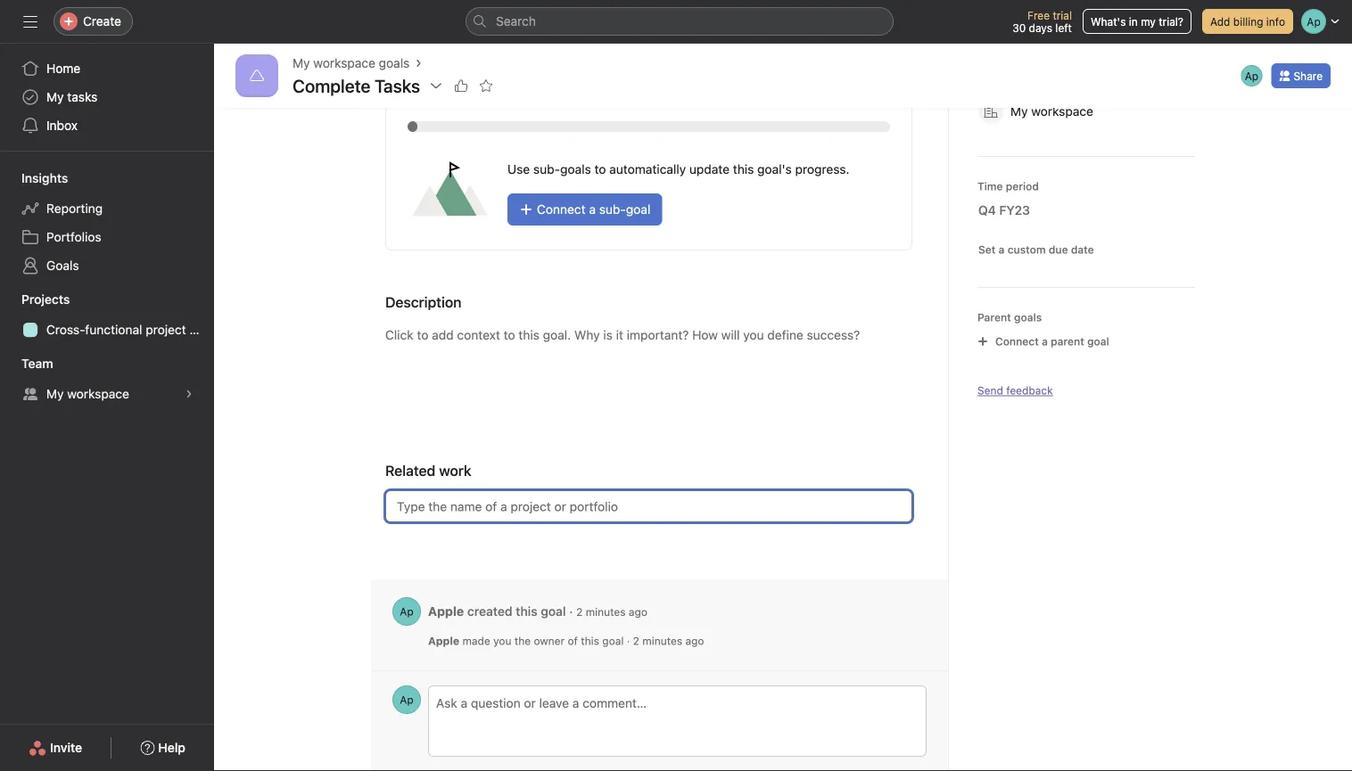 Task type: vqa. For each thing, say whether or not it's contained in the screenshot.
New insights icon
no



Task type: locate. For each thing, give the bounding box(es) containing it.
goal down the automatically
[[626, 202, 651, 217]]

apple link left made
[[428, 635, 459, 648]]

0 vertical spatial goals
[[379, 56, 410, 70]]

this up the
[[516, 604, 538, 619]]

send feedback link
[[978, 383, 1053, 399]]

apple made you the owner of this goal · 2 minutes ago
[[428, 635, 704, 648]]

0 horizontal spatial 2
[[576, 606, 583, 618]]

goals for sub-
[[560, 162, 591, 177]]

my for my workspace 'link'
[[46, 387, 64, 401]]

0 horizontal spatial a
[[589, 202, 596, 217]]

goals for workspace
[[379, 56, 410, 70]]

2 horizontal spatial this
[[733, 162, 754, 177]]

this right 'of'
[[581, 635, 599, 648]]

0 vertical spatial 2
[[576, 606, 583, 618]]

1 horizontal spatial minutes
[[642, 635, 682, 648]]

teams element
[[0, 348, 214, 412]]

invite
[[50, 741, 82, 756]]

my left tasks
[[46, 90, 64, 104]]

1 vertical spatial workspace
[[1031, 104, 1093, 119]]

workspace inside my workspace dropdown button
[[1031, 104, 1093, 119]]

apple link up made
[[428, 604, 464, 619]]

ago
[[629, 606, 648, 618], [685, 635, 704, 648]]

my for my workspace dropdown button
[[1011, 104, 1028, 119]]

2 horizontal spatial a
[[1042, 335, 1048, 348]]

2 vertical spatial a
[[1042, 335, 1048, 348]]

1 horizontal spatial this
[[581, 635, 599, 648]]

created
[[467, 604, 513, 619]]

2 right 'of'
[[633, 635, 639, 648]]

1 vertical spatial sub-
[[599, 202, 626, 217]]

0 horizontal spatial goals
[[379, 56, 410, 70]]

apple up made
[[428, 604, 464, 619]]

apple link for apple created this goal · 2 minutes ago
[[428, 604, 464, 619]]

time period
[[978, 180, 1039, 193]]

1 horizontal spatial my workspace
[[1011, 104, 1093, 119]]

0 horizontal spatial workspace
[[67, 387, 129, 401]]

goal for parent
[[1087, 335, 1109, 348]]

connect a parent goal button
[[970, 329, 1117, 354]]

goals left the 'to'
[[560, 162, 591, 177]]

workspace
[[313, 56, 375, 70], [1031, 104, 1093, 119], [67, 387, 129, 401]]

goal
[[626, 202, 651, 217], [1087, 335, 1109, 348], [541, 604, 566, 619], [602, 635, 624, 648]]

1 vertical spatial a
[[999, 244, 1005, 256]]

1 horizontal spatial a
[[999, 244, 1005, 256]]

send
[[978, 384, 1003, 397]]

my down 'team'
[[46, 387, 64, 401]]

0 vertical spatial connect
[[537, 202, 586, 217]]

complete tasks
[[293, 75, 420, 96]]

2 up 'of'
[[576, 606, 583, 618]]

1 horizontal spatial ago
[[685, 635, 704, 648]]

2 apple from the top
[[428, 635, 459, 648]]

0 vertical spatial minutes
[[586, 606, 626, 618]]

0 vertical spatial apple link
[[428, 604, 464, 619]]

connect
[[537, 202, 586, 217], [995, 335, 1039, 348]]

2 horizontal spatial goals
[[1014, 311, 1042, 324]]

a inside button
[[589, 202, 596, 217]]

description
[[385, 294, 462, 311]]

1 horizontal spatial goals
[[560, 162, 591, 177]]

1 horizontal spatial sub-
[[599, 202, 626, 217]]

parent goals
[[978, 311, 1042, 324]]

add billing info
[[1210, 15, 1285, 28]]

team button
[[0, 355, 53, 373]]

ago inside "apple created this goal · 2 minutes ago"
[[629, 606, 648, 618]]

goals link
[[11, 252, 203, 280]]

days
[[1029, 21, 1053, 34]]

workspace down cross-functional project plan link at the top left of page
[[67, 387, 129, 401]]

my workspace link
[[11, 380, 203, 409]]

connect for connect a sub-goal
[[537, 202, 586, 217]]

ap
[[1245, 70, 1259, 82], [400, 606, 414, 618], [400, 694, 414, 706]]

a down the 'to'
[[589, 202, 596, 217]]

due
[[1049, 244, 1068, 256]]

my inside 'link'
[[46, 387, 64, 401]]

connect a sub-goal
[[537, 202, 651, 217]]

global element
[[0, 44, 214, 151]]

0 horizontal spatial ago
[[629, 606, 648, 618]]

0 horizontal spatial connect
[[537, 202, 586, 217]]

0 vertical spatial ap button
[[1239, 63, 1264, 88]]

2 apple link from the top
[[428, 635, 459, 648]]

workspace inside my workspace 'link'
[[67, 387, 129, 401]]

my workspace down 'team'
[[46, 387, 129, 401]]

goals
[[379, 56, 410, 70], [560, 162, 591, 177], [1014, 311, 1042, 324]]

apple left made
[[428, 635, 459, 648]]

my inside dropdown button
[[1011, 104, 1028, 119]]

1 horizontal spatial workspace
[[313, 56, 375, 70]]

0 vertical spatial a
[[589, 202, 596, 217]]

my workspace inside dropdown button
[[1011, 104, 1093, 119]]

2 horizontal spatial workspace
[[1031, 104, 1093, 119]]

my workspace goals link
[[293, 54, 410, 73]]

my up period
[[1011, 104, 1028, 119]]

1 horizontal spatial ·
[[627, 635, 630, 648]]

0 vertical spatial workspace
[[313, 56, 375, 70]]

in
[[1129, 15, 1138, 28]]

goal for this
[[541, 604, 566, 619]]

goal inside connect a parent goal button
[[1087, 335, 1109, 348]]

30
[[1013, 21, 1026, 34]]

connect inside button
[[995, 335, 1039, 348]]

made
[[462, 635, 490, 648]]

minutes
[[586, 606, 626, 618], [642, 635, 682, 648]]

goal right parent
[[1087, 335, 1109, 348]]

help button
[[129, 732, 197, 764]]

project
[[146, 322, 186, 337]]

projects element
[[0, 284, 214, 348]]

apple for created
[[428, 604, 464, 619]]

0 vertical spatial sub-
[[533, 162, 560, 177]]

1 vertical spatial connect
[[995, 335, 1039, 348]]

0 horizontal spatial my workspace
[[46, 387, 129, 401]]

inbox
[[46, 118, 78, 133]]

update
[[689, 162, 730, 177]]

1 vertical spatial ap
[[400, 606, 414, 618]]

sub- down the 'to'
[[599, 202, 626, 217]]

1 apple link from the top
[[428, 604, 464, 619]]

0 horizontal spatial ·
[[569, 604, 573, 619]]

sub-
[[533, 162, 560, 177], [599, 202, 626, 217]]

2 vertical spatial workspace
[[67, 387, 129, 401]]

cross-functional project plan link
[[11, 316, 214, 344]]

1 horizontal spatial connect
[[995, 335, 1039, 348]]

this left "goal's"
[[733, 162, 754, 177]]

0 vertical spatial apple
[[428, 604, 464, 619]]

hide sidebar image
[[23, 14, 37, 29]]

1 vertical spatial apple link
[[428, 635, 459, 648]]

1 apple from the top
[[428, 604, 464, 619]]

1 vertical spatial ago
[[685, 635, 704, 648]]

workspace up complete tasks at the left of the page
[[313, 56, 375, 70]]

goals up connect a parent goal button
[[1014, 311, 1042, 324]]

this for update
[[733, 162, 754, 177]]

workspace for my workspace dropdown button
[[1031, 104, 1093, 119]]

workspace left remove image
[[1031, 104, 1093, 119]]

· up 'of'
[[569, 604, 573, 619]]

goal's
[[757, 162, 792, 177]]

a
[[589, 202, 596, 217], [999, 244, 1005, 256], [1042, 335, 1048, 348]]

my workspace inside 'link'
[[46, 387, 129, 401]]

home link
[[11, 54, 203, 83]]

sub- right use
[[533, 162, 560, 177]]

0 vertical spatial my workspace
[[1011, 104, 1093, 119]]

send feedback
[[978, 384, 1053, 397]]

connect inside button
[[537, 202, 586, 217]]

0 vertical spatial this
[[733, 162, 754, 177]]

my workspace
[[1011, 104, 1093, 119], [46, 387, 129, 401]]

2 inside "apple created this goal · 2 minutes ago"
[[576, 606, 583, 618]]

2 vertical spatial goals
[[1014, 311, 1042, 324]]

use
[[508, 162, 530, 177]]

apple
[[428, 604, 464, 619], [428, 635, 459, 648]]

a left parent
[[1042, 335, 1048, 348]]

1 horizontal spatial 2
[[633, 635, 639, 648]]

0 vertical spatial ago
[[629, 606, 648, 618]]

free trial 30 days left
[[1013, 9, 1072, 34]]

goal up owner
[[541, 604, 566, 619]]

my workspace left remove image
[[1011, 104, 1093, 119]]

create
[[83, 14, 121, 29]]

2 vertical spatial this
[[581, 635, 599, 648]]

plan
[[190, 322, 214, 337]]

ap button
[[1239, 63, 1264, 88], [392, 598, 421, 626], [392, 686, 421, 714]]

1 vertical spatial my workspace
[[46, 387, 129, 401]]

q4 fy23 button
[[967, 194, 1060, 227]]

connect for connect a parent goal
[[995, 335, 1039, 348]]

billing
[[1233, 15, 1263, 28]]

period
[[1006, 180, 1039, 193]]

·
[[569, 604, 573, 619], [627, 635, 630, 648]]

time
[[978, 180, 1003, 193]]

0 horizontal spatial minutes
[[586, 606, 626, 618]]

a right set
[[999, 244, 1005, 256]]

goal inside the connect a sub-goal button
[[626, 202, 651, 217]]

1 vertical spatial ·
[[627, 635, 630, 648]]

set
[[979, 244, 996, 256]]

0 horizontal spatial this
[[516, 604, 538, 619]]

goals up complete tasks at the left of the page
[[379, 56, 410, 70]]

workspace inside the my workspace goals link
[[313, 56, 375, 70]]

this
[[733, 162, 754, 177], [516, 604, 538, 619], [581, 635, 599, 648]]

my inside global "element"
[[46, 90, 64, 104]]

reporting link
[[11, 194, 203, 223]]

· right 'of'
[[627, 635, 630, 648]]

1 vertical spatial apple
[[428, 635, 459, 648]]

0 likes. click to like this task image
[[454, 78, 468, 93]]

2
[[576, 606, 583, 618], [633, 635, 639, 648]]

0 vertical spatial ·
[[569, 604, 573, 619]]

workspace for my workspace 'link'
[[67, 387, 129, 401]]

1 vertical spatial goals
[[560, 162, 591, 177]]

apple link for ·
[[428, 635, 459, 648]]

trial
[[1053, 9, 1072, 21]]

my
[[1141, 15, 1156, 28]]

apple link
[[428, 604, 464, 619], [428, 635, 459, 648]]

2 vertical spatial ap
[[400, 694, 414, 706]]

search button
[[466, 7, 894, 36]]



Task type: describe. For each thing, give the bounding box(es) containing it.
add
[[1210, 15, 1230, 28]]

related work
[[385, 462, 472, 479]]

share button
[[1271, 63, 1331, 88]]

automatically
[[609, 162, 686, 177]]

my up complete tasks at the left of the page
[[293, 56, 310, 70]]

1 vertical spatial minutes
[[642, 635, 682, 648]]

feedback
[[1006, 384, 1053, 397]]

add to starred image
[[479, 78, 493, 93]]

portfolios link
[[11, 223, 203, 252]]

of
[[568, 635, 578, 648]]

0 vertical spatial ap
[[1245, 70, 1259, 82]]

my tasks
[[46, 90, 98, 104]]

home
[[46, 61, 80, 76]]

goal for sub-
[[626, 202, 651, 217]]

help
[[158, 741, 185, 756]]

what's
[[1091, 15, 1126, 28]]

projects
[[21, 292, 70, 307]]

1 vertical spatial 2
[[633, 635, 639, 648]]

my workspace button
[[970, 95, 1123, 128]]

cross-
[[46, 322, 85, 337]]

q4 fy23
[[979, 203, 1030, 218]]

inbox link
[[11, 111, 203, 140]]

the
[[515, 635, 531, 648]]

goal right 'of'
[[602, 635, 624, 648]]

a for custom
[[999, 244, 1005, 256]]

invite button
[[17, 732, 94, 764]]

left
[[1056, 21, 1072, 34]]

parent
[[978, 311, 1011, 324]]

tasks
[[67, 90, 98, 104]]

connect a parent goal
[[995, 335, 1109, 348]]

create button
[[54, 7, 133, 36]]

parent
[[1051, 335, 1084, 348]]

my workspace for my workspace 'link'
[[46, 387, 129, 401]]

q4
[[979, 203, 996, 218]]

0 horizontal spatial sub-
[[533, 162, 560, 177]]

see details, my workspace image
[[184, 389, 194, 400]]

what's in my trial?
[[1091, 15, 1184, 28]]

search
[[496, 14, 536, 29]]

set a custom due date
[[979, 244, 1094, 256]]

apple created this goal · 2 minutes ago
[[428, 604, 648, 619]]

date
[[1071, 244, 1094, 256]]

sub- inside the connect a sub-goal button
[[599, 202, 626, 217]]

a for parent
[[1042, 335, 1048, 348]]

apple for made
[[428, 635, 459, 648]]

connect a sub-goal button
[[508, 194, 662, 226]]

Type the name of a project or portfolio text field
[[385, 491, 912, 523]]

my workspace goals
[[293, 56, 410, 70]]

free
[[1028, 9, 1050, 21]]

cross-functional project plan
[[46, 322, 214, 337]]

my for my tasks link
[[46, 90, 64, 104]]

custom
[[1008, 244, 1046, 256]]

this for of
[[581, 635, 599, 648]]

progress.
[[795, 162, 850, 177]]

team
[[21, 356, 53, 371]]

1 vertical spatial ap button
[[392, 598, 421, 626]]

share
[[1294, 70, 1323, 82]]

a for sub-
[[589, 202, 596, 217]]

search list box
[[466, 7, 894, 36]]

set a custom due date button
[[974, 241, 1099, 259]]

show options image
[[429, 78, 443, 93]]

functional
[[85, 322, 142, 337]]

owner
[[534, 635, 565, 648]]

to
[[595, 162, 606, 177]]

my workspace for my workspace dropdown button
[[1011, 104, 1093, 119]]

use sub-goals to automatically update this goal's progress.
[[508, 162, 850, 177]]

insights
[[21, 171, 68, 186]]

projects button
[[0, 291, 70, 309]]

2 vertical spatial ap button
[[392, 686, 421, 714]]

what's in my trial? button
[[1083, 9, 1192, 34]]

minutes inside "apple created this goal · 2 minutes ago"
[[586, 606, 626, 618]]

my tasks link
[[11, 83, 203, 111]]

fy23
[[999, 203, 1030, 218]]

reporting
[[46, 201, 103, 216]]

goals
[[46, 258, 79, 273]]

remove image
[[1101, 104, 1115, 119]]

you
[[493, 635, 512, 648]]

1 vertical spatial this
[[516, 604, 538, 619]]

add billing info button
[[1202, 9, 1293, 34]]

info
[[1266, 15, 1285, 28]]

portfolios
[[46, 230, 101, 244]]

trial?
[[1159, 15, 1184, 28]]

insights button
[[0, 169, 68, 187]]

insights element
[[0, 162, 214, 284]]



